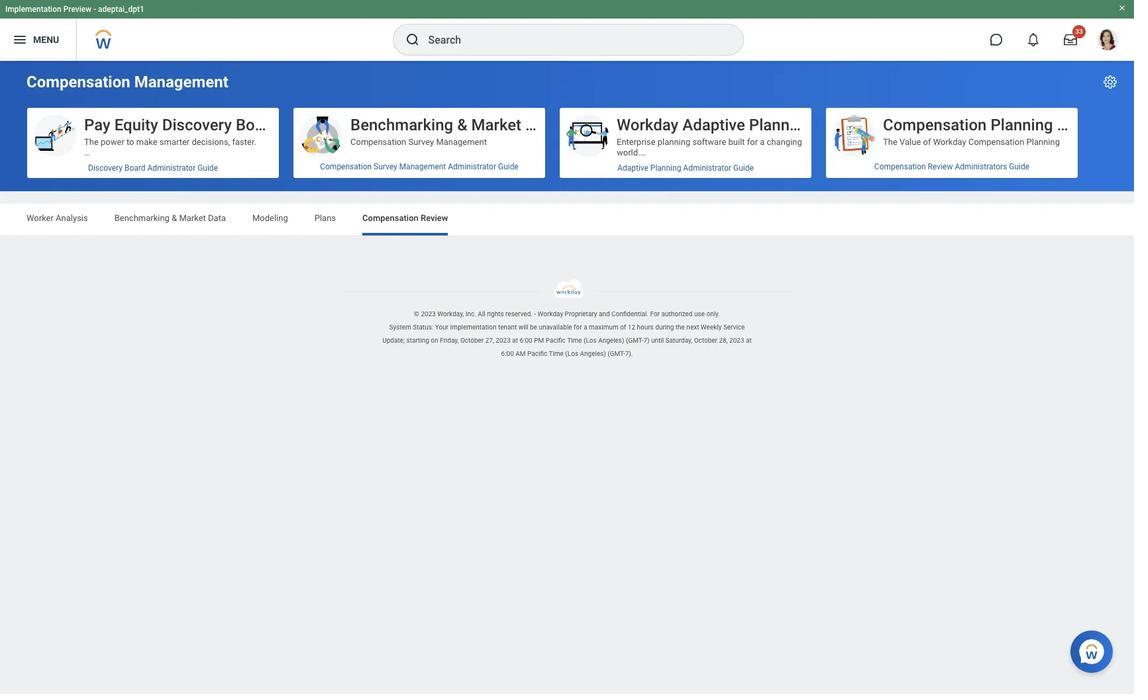 Task type: describe. For each thing, give the bounding box(es) containing it.
the
[[676, 324, 685, 331]]

worker analysis
[[26, 213, 88, 223]]

1 horizontal spatial you
[[250, 190, 263, 200]]

what
[[350, 158, 370, 168]]

tab list containing worker analysis
[[13, 204, 1121, 236]]

starting
[[406, 337, 429, 345]]

pay
[[84, 116, 110, 134]]

cycle
[[1057, 116, 1096, 134]]

sense
[[84, 169, 107, 179]]

administrator for workday adaptive planning
[[683, 164, 731, 173]]

administrators
[[955, 162, 1007, 172]]

1 horizontal spatial data
[[525, 116, 558, 134]]

financial planning
[[617, 243, 687, 253]]

survey for compensation survey management administrator guide
[[374, 162, 397, 172]]

1 horizontal spatial 6:00
[[520, 337, 532, 345]]

do
[[215, 158, 225, 168]]

compensation survey management administrator guide link
[[293, 157, 545, 177]]

7)
[[644, 337, 650, 345]]

maximum
[[589, 324, 619, 331]]

authorized
[[661, 311, 693, 318]]

12
[[628, 324, 635, 331]]

questions.
[[225, 243, 265, 253]]

flexibility to manage changes and execute quickly
[[883, 222, 1046, 242]]

system
[[389, 324, 411, 331]]

changing
[[767, 137, 802, 147]]

during
[[655, 324, 674, 331]]

review for compensation review administrators guide
[[928, 162, 953, 172]]

workday,
[[437, 311, 464, 318]]

1 horizontal spatial market
[[471, 116, 521, 134]]

guide for pay equity discovery board
[[198, 164, 218, 173]]

faster.
[[232, 137, 256, 147]]

compensation review administrators guide
[[874, 162, 1030, 172]]

power
[[101, 137, 124, 147]]

the power to make smarter decisions, faster.
[[84, 137, 256, 147]]

easy
[[154, 179, 172, 189]]

the value of workday compensation planning
[[883, 137, 1060, 147]]

review for compensation review
[[421, 213, 448, 223]]

of up 'can' on the top left of page
[[84, 190, 92, 200]]

0 vertical spatial adaptive
[[682, 116, 745, 134]]

of right the value
[[923, 137, 931, 147]]

worker
[[26, 213, 54, 223]]

decisions.
[[182, 201, 221, 211]]

for
[[650, 311, 660, 318]]

rights
[[487, 311, 504, 318]]

proprietary
[[565, 311, 597, 318]]

main content containing compensation management
[[0, 61, 1134, 359]]

and inside © 2023 workday, inc. all rights reserved. - workday proprietary and confidential. for authorized use only. system status: your implementation tenant will be unavailable for a maximum of 12 hours during the next weekly service update; starting on friday, october 27, 2023 at 6:00 pm pacific time (los angeles) (gmt-7) until saturday, october 28, 2023 at 6:00 am pacific time (los angeles) (gmt-7).
[[599, 311, 610, 318]]

1 vertical spatial &
[[938, 158, 943, 168]]

execute
[[1016, 222, 1046, 232]]

it
[[147, 179, 152, 189]]

a inside data—you have tons of it, but how do you make sense of it? workday makes it easy to get a complete picture of your finances, people, and operations so you can make more informed decisions.
[[198, 179, 203, 189]]

1 horizontal spatial (los
[[584, 337, 597, 345]]

friday,
[[440, 337, 459, 345]]

0 horizontal spatial discovery
[[88, 164, 123, 173]]

guide for workday adaptive planning
[[733, 164, 754, 173]]

compensation survey management administrator guide
[[320, 162, 519, 172]]

built
[[728, 137, 745, 147]]

compensation for compensation review
[[362, 213, 419, 223]]

finances,
[[113, 190, 147, 200]]

be
[[530, 324, 537, 331]]

survey for compensation survey management
[[408, 137, 434, 147]]

2 horizontal spatial 2023
[[729, 337, 744, 345]]

enterprise
[[617, 137, 656, 147]]

but
[[182, 158, 195, 168]]

what it is?
[[350, 158, 391, 168]]

1 vertical spatial (gmt-
[[608, 350, 625, 358]]

until
[[651, 337, 664, 345]]

compensation planning cycle
[[883, 116, 1096, 134]]

1 horizontal spatial board
[[236, 116, 278, 134]]

strategy
[[972, 158, 1003, 168]]

for inside © 2023 workday, inc. all rights reserved. - workday proprietary and confidential. for authorized use only. system status: your implementation tenant will be unavailable for a maximum of 12 hours during the next weekly service update; starting on friday, october 27, 2023 at 6:00 pm pacific time (los angeles) (gmt-7) until saturday, october 28, 2023 at 6:00 am pacific time (los angeles) (gmt-7).
[[574, 324, 582, 331]]

on
[[431, 337, 438, 345]]

manage
[[931, 222, 962, 232]]

use
[[694, 311, 705, 318]]

justify image
[[12, 32, 28, 48]]

planning for workforce planning
[[658, 349, 692, 359]]

answer
[[177, 243, 204, 253]]

management for compensation survey management administrator guide
[[399, 162, 446, 172]]

compensation review
[[362, 213, 448, 223]]

to inside "flexibility to manage changes and execute quickly"
[[921, 222, 929, 232]]

planning up changing
[[749, 116, 812, 134]]

administrator for pay equity discovery board
[[147, 164, 196, 173]]

adaptive planning administrator guide link
[[560, 158, 812, 178]]

compensation for compensation management
[[26, 73, 130, 91]]

so
[[238, 190, 247, 200]]

it
[[372, 158, 378, 168]]

define
[[945, 158, 969, 168]]

the for pay equity discovery board
[[84, 137, 99, 147]]

search image
[[404, 32, 420, 48]]

menu
[[33, 34, 59, 45]]

2 october from the left
[[694, 337, 717, 345]]

33
[[1075, 28, 1083, 35]]

1 horizontal spatial benchmarking & market data
[[350, 116, 558, 134]]

tenant
[[498, 324, 517, 331]]

weekly
[[701, 324, 722, 331]]

1 vertical spatial pacific
[[527, 350, 547, 358]]

workforce planning
[[617, 349, 692, 359]]

0 vertical spatial pacific
[[546, 337, 566, 345]]

compensation review administrators guide link
[[826, 157, 1078, 177]]

quickly
[[883, 232, 911, 242]]

inc.
[[466, 311, 476, 318]]

operations
[[195, 190, 236, 200]]

a inside enterprise planning software built for a changing world.
[[760, 137, 765, 147]]

adaptive planning administrator guide
[[617, 164, 754, 173]]

adeptai_dpt1
[[98, 5, 144, 14]]

complete
[[205, 179, 241, 189]]

- inside © 2023 workday, inc. all rights reserved. - workday proprietary and confidential. for authorized use only. system status: your implementation tenant will be unavailable for a maximum of 12 hours during the next weekly service update; starting on friday, october 27, 2023 at 6:00 pm pacific time (los angeles) (gmt-7) until saturday, october 28, 2023 at 6:00 am pacific time (los angeles) (gmt-7).
[[534, 311, 536, 318]]

informed
[[145, 201, 180, 211]]

0 horizontal spatial you
[[227, 158, 241, 168]]

implementation preview -   adeptai_dpt1
[[5, 5, 144, 14]]

0 vertical spatial make
[[136, 137, 157, 147]]

0 vertical spatial benchmarking
[[350, 116, 453, 134]]

1 horizontal spatial (gmt-
[[626, 337, 644, 345]]

pm
[[534, 337, 544, 345]]

2 vertical spatial &
[[172, 213, 177, 223]]

compensation for compensation survey management
[[350, 137, 406, 147]]

Search Workday  search field
[[428, 25, 716, 54]]

of inside © 2023 workday, inc. all rights reserved. - workday proprietary and confidential. for authorized use only. system status: your implementation tenant will be unavailable for a maximum of 12 hours during the next weekly service update; starting on friday, october 27, 2023 at 6:00 pm pacific time (los angeles) (gmt-7) until saturday, october 28, 2023 at 6:00 am pacific time (los angeles) (gmt-7).
[[620, 324, 626, 331]]

1 horizontal spatial 2023
[[496, 337, 511, 345]]

your inside data—you have tons of it, but how do you make sense of it? workday makes it easy to get a complete picture of your finances, people, and operations so you can make more informed decisions.
[[94, 190, 111, 200]]

profile logan mcneil image
[[1097, 29, 1118, 53]]

1 at from the left
[[512, 337, 518, 345]]

1 vertical spatial your
[[207, 243, 223, 253]]

workday adaptive planning
[[617, 116, 812, 134]]

changes
[[964, 222, 998, 232]]

am
[[516, 350, 526, 358]]

to left answer
[[167, 243, 174, 253]]

administrator inside compensation survey management administrator guide link
[[448, 162, 496, 172]]



Task type: vqa. For each thing, say whether or not it's contained in the screenshot.
leftmost October
yes



Task type: locate. For each thing, give the bounding box(es) containing it.
(los down the "unavailable"
[[565, 350, 578, 358]]

tons
[[145, 158, 162, 168]]

pay equity discovery board
[[84, 116, 278, 134]]

benchmarking up 'compensation survey management'
[[350, 116, 453, 134]]

0 vertical spatial for
[[747, 137, 758, 147]]

workday inside data—you have tons of it, but how do you make sense of it? workday makes it easy to get a complete picture of your finances, people, and operations so you can make more informed decisions.
[[84, 179, 117, 189]]

1 horizontal spatial discovery
[[162, 116, 232, 134]]

implementation inside menu banner
[[5, 5, 61, 14]]

update;
[[382, 337, 405, 345]]

workday up enterprise
[[617, 116, 678, 134]]

administrator
[[448, 162, 496, 172], [147, 164, 196, 173], [683, 164, 731, 173]]

1 vertical spatial discovery
[[88, 164, 123, 173]]

to left manage
[[921, 222, 929, 232]]

1 vertical spatial adaptive
[[617, 164, 648, 173]]

0 horizontal spatial survey
[[374, 162, 397, 172]]

and
[[179, 190, 193, 200], [1000, 222, 1014, 232], [599, 311, 610, 318]]

0 vertical spatial benchmarking & market data
[[350, 116, 558, 134]]

management up pay equity discovery board
[[134, 73, 228, 91]]

october left the '27,' at the top of page
[[460, 337, 484, 345]]

1 horizontal spatial adaptive
[[682, 116, 745, 134]]

0 horizontal spatial time
[[549, 350, 564, 358]]

0 horizontal spatial administrator
[[147, 164, 196, 173]]

main content
[[0, 61, 1134, 359]]

workforce
[[617, 349, 656, 359]]

close environment banner image
[[1118, 4, 1126, 12]]

compensation for compensation review administrators guide
[[874, 162, 926, 172]]

implementation down inc.
[[450, 324, 497, 331]]

0 horizontal spatial (los
[[565, 350, 578, 358]]

(los down maximum
[[584, 337, 597, 345]]

equity
[[114, 116, 158, 134]]

1 horizontal spatial administrator
[[448, 162, 496, 172]]

discovery up decisions, at the left
[[162, 116, 232, 134]]

and up maximum
[[599, 311, 610, 318]]

your right answer
[[207, 243, 223, 253]]

(gmt-
[[626, 337, 644, 345], [608, 350, 625, 358]]

make right 'can' on the top left of page
[[100, 201, 121, 211]]

compensation down is?
[[362, 213, 419, 223]]

only.
[[706, 311, 720, 318]]

and down "get"
[[179, 190, 193, 200]]

notifications large image
[[1027, 33, 1040, 46]]

you right do
[[227, 158, 241, 168]]

1 horizontal spatial october
[[694, 337, 717, 345]]

modeling
[[252, 213, 288, 223]]

board up makes
[[124, 164, 145, 173]]

software
[[693, 137, 726, 147]]

0 horizontal spatial make
[[100, 201, 121, 211]]

0 vertical spatial management
[[134, 73, 228, 91]]

administrator inside discovery board administrator guide link
[[147, 164, 196, 173]]

plan
[[919, 158, 936, 168]]

a inside © 2023 workday, inc. all rights reserved. - workday proprietary and confidential. for authorized use only. system status: your implementation tenant will be unavailable for a maximum of 12 hours during the next weekly service update; starting on friday, october 27, 2023 at 6:00 pm pacific time (los angeles) (gmt-7) until saturday, october 28, 2023 at 6:00 am pacific time (los angeles) (gmt-7).
[[584, 324, 587, 331]]

at up the am
[[512, 337, 518, 345]]

2 vertical spatial make
[[100, 201, 121, 211]]

0 horizontal spatial your
[[94, 190, 111, 200]]

- up "be" at the top left of page
[[534, 311, 536, 318]]

adaptive up software
[[682, 116, 745, 134]]

board up faster.
[[236, 116, 278, 134]]

- inside menu banner
[[94, 5, 96, 14]]

planning for financial planning
[[653, 243, 687, 253]]

1 vertical spatial -
[[534, 311, 536, 318]]

get
[[184, 179, 196, 189]]

1 october from the left
[[460, 337, 484, 345]]

0 horizontal spatial -
[[94, 5, 96, 14]]

your up 'can' on the top left of page
[[94, 190, 111, 200]]

1 horizontal spatial your
[[207, 243, 223, 253]]

0 vertical spatial market
[[471, 116, 521, 134]]

of left 'it?'
[[109, 169, 117, 179]]

workday up the "unavailable"
[[538, 311, 563, 318]]

the for compensation planning cycle
[[883, 137, 898, 147]]

(gmt- up workforce
[[626, 337, 644, 345]]

1 vertical spatial review
[[421, 213, 448, 223]]

0 vertical spatial (los
[[584, 337, 597, 345]]

pacific down the "unavailable"
[[546, 337, 566, 345]]

0 vertical spatial implementation
[[5, 5, 61, 14]]

(gmt- down maximum
[[608, 350, 625, 358]]

benchmarking & market data down informed
[[114, 213, 226, 223]]

augmented analytics to answer your questions.
[[84, 243, 265, 253]]

discovery
[[162, 116, 232, 134], [88, 164, 123, 173]]

1 vertical spatial board
[[124, 164, 145, 173]]

market
[[471, 116, 521, 134], [179, 213, 206, 223]]

board inside discovery board administrator guide link
[[124, 164, 145, 173]]

more
[[123, 201, 143, 211]]

configure this page image
[[1102, 74, 1118, 90]]

0 horizontal spatial &
[[172, 213, 177, 223]]

1 horizontal spatial at
[[746, 337, 752, 345]]

discovery board administrator guide
[[88, 164, 218, 173]]

management up compensation survey management administrator guide
[[436, 137, 487, 147]]

2023 right the '27,' at the top of page
[[496, 337, 511, 345]]

& down informed
[[172, 213, 177, 223]]

2 vertical spatial and
[[599, 311, 610, 318]]

will
[[519, 324, 528, 331]]

0 horizontal spatial 6:00
[[501, 350, 514, 358]]

2 vertical spatial management
[[399, 162, 446, 172]]

1 vertical spatial angeles)
[[580, 350, 606, 358]]

0 vertical spatial -
[[94, 5, 96, 14]]

1 vertical spatial 6:00
[[501, 350, 514, 358]]

survey right "what"
[[374, 162, 397, 172]]

0 horizontal spatial october
[[460, 337, 484, 345]]

1 vertical spatial you
[[250, 190, 263, 200]]

2 the from the left
[[883, 137, 898, 147]]

pacific down pm
[[527, 350, 547, 358]]

0 horizontal spatial 2023
[[421, 311, 436, 318]]

value
[[900, 137, 921, 147]]

0 horizontal spatial board
[[124, 164, 145, 173]]

& up 'compensation survey management'
[[457, 116, 467, 134]]

pacific
[[546, 337, 566, 345], [527, 350, 547, 358]]

workday down 'sense'
[[84, 179, 117, 189]]

2 horizontal spatial and
[[1000, 222, 1014, 232]]

of left it,
[[164, 158, 172, 168]]

benchmarking & market data up 'compensation survey management'
[[350, 116, 558, 134]]

board
[[236, 116, 278, 134], [124, 164, 145, 173]]

status:
[[413, 324, 433, 331]]

the left the value
[[883, 137, 898, 147]]

©
[[414, 311, 419, 318]]

0 vertical spatial board
[[236, 116, 278, 134]]

1 horizontal spatial a
[[584, 324, 587, 331]]

1 vertical spatial a
[[198, 179, 203, 189]]

compensation inside tab list
[[362, 213, 419, 223]]

0 vertical spatial review
[[928, 162, 953, 172]]

guide for compensation planning cycle
[[1009, 162, 1030, 172]]

0 horizontal spatial benchmarking & market data
[[114, 213, 226, 223]]

for right built
[[747, 137, 758, 147]]

to left plan
[[909, 158, 916, 168]]

1 horizontal spatial survey
[[408, 137, 434, 147]]

decisions,
[[192, 137, 230, 147]]

0 horizontal spatial at
[[512, 337, 518, 345]]

for
[[747, 137, 758, 147], [574, 324, 582, 331]]

flexibility
[[883, 222, 919, 232]]

compensation for compensation survey management administrator guide
[[320, 162, 372, 172]]

october down the 'weekly'
[[694, 337, 717, 345]]

0 vertical spatial a
[[760, 137, 765, 147]]

0 horizontal spatial benchmarking
[[114, 213, 170, 223]]

picture
[[243, 179, 269, 189]]

hours
[[637, 324, 654, 331]]

menu banner
[[0, 0, 1134, 61]]

compensation up it
[[350, 137, 406, 147]]

at right 28,
[[746, 337, 752, 345]]

2023 right 28,
[[729, 337, 744, 345]]

planning
[[658, 137, 690, 147]]

0 horizontal spatial and
[[179, 190, 193, 200]]

2023 right ©
[[421, 311, 436, 318]]

7).
[[625, 350, 633, 358]]

0 horizontal spatial market
[[179, 213, 206, 223]]

planning down planning
[[650, 164, 681, 173]]

and inside "flexibility to manage changes and execute quickly"
[[1000, 222, 1014, 232]]

2 horizontal spatial &
[[938, 158, 943, 168]]

saturday,
[[666, 337, 692, 345]]

1 horizontal spatial &
[[457, 116, 467, 134]]

0 vertical spatial (gmt-
[[626, 337, 644, 345]]

for inside enterprise planning software built for a changing world.
[[747, 137, 758, 147]]

0 vertical spatial discovery
[[162, 116, 232, 134]]

2 horizontal spatial administrator
[[683, 164, 731, 173]]

to inside data—you have tons of it, but how do you make sense of it? workday makes it easy to get a complete picture of your finances, people, and operations so you can make more informed decisions.
[[174, 179, 182, 189]]

and inside data—you have tons of it, but how do you make sense of it? workday makes it easy to get a complete picture of your finances, people, and operations so you can make more informed decisions.
[[179, 190, 193, 200]]

discovery down power
[[88, 164, 123, 173]]

menu button
[[0, 19, 76, 61]]

1 horizontal spatial implementation
[[450, 324, 497, 331]]

compensation
[[26, 73, 130, 91], [883, 116, 987, 134], [350, 137, 406, 147], [968, 137, 1024, 147], [320, 162, 372, 172], [874, 162, 926, 172], [362, 213, 419, 223]]

1 horizontal spatial time
[[567, 337, 582, 345]]

and left execute
[[1000, 222, 1014, 232]]

benchmarking
[[350, 116, 453, 134], [114, 213, 170, 223]]

2 horizontal spatial make
[[243, 158, 264, 168]]

1 vertical spatial implementation
[[450, 324, 497, 331]]

1 horizontal spatial benchmarking
[[350, 116, 453, 134]]

6:00 left pm
[[520, 337, 532, 345]]

adaptive
[[682, 116, 745, 134], [617, 164, 648, 173]]

benchmarking down the "more"
[[114, 213, 170, 223]]

footer
[[0, 280, 1134, 361]]

tab list
[[13, 204, 1121, 236]]

a right "get"
[[198, 179, 203, 189]]

management down 'compensation survey management'
[[399, 162, 446, 172]]

© 2023 workday, inc. all rights reserved. - workday proprietary and confidential. for authorized use only. system status: your implementation tenant will be unavailable for a maximum of 12 hours during the next weekly service update; starting on friday, october 27, 2023 at 6:00 pm pacific time (los angeles) (gmt-7) until saturday, october 28, 2023 at 6:00 am pacific time (los angeles) (gmt-7).
[[382, 311, 752, 358]]

2 horizontal spatial a
[[760, 137, 765, 147]]

planning for compensation planning cycle
[[991, 116, 1053, 134]]

data—you
[[84, 158, 122, 168]]

0 vertical spatial you
[[227, 158, 241, 168]]

you down picture
[[250, 190, 263, 200]]

planning down saturday,
[[658, 349, 692, 359]]

implementation inside © 2023 workday, inc. all rights reserved. - workday proprietary and confidential. for authorized use only. system status: your implementation tenant will be unavailable for a maximum of 12 hours during the next weekly service update; starting on friday, october 27, 2023 at 6:00 pm pacific time (los angeles) (gmt-7) until saturday, october 28, 2023 at 6:00 am pacific time (los angeles) (gmt-7).
[[450, 324, 497, 331]]

a left changing
[[760, 137, 765, 147]]

planning up the strategy
[[991, 116, 1053, 134]]

inbox large image
[[1064, 33, 1077, 46]]

compensation up the value
[[883, 116, 987, 134]]

can
[[84, 201, 98, 211]]

planning right financial in the right of the page
[[653, 243, 687, 253]]

to right power
[[127, 137, 134, 147]]

compensation left it
[[320, 162, 372, 172]]

footer containing © 2023 workday, inc. all rights reserved. - workday proprietary and confidential. for authorized use only. system status: your implementation tenant will be unavailable for a maximum of 12 hours during the next weekly service update; starting on friday, october 27, 2023 at 6:00 pm pacific time (los angeles) (gmt-7) until saturday, october 28, 2023 at 6:00 am pacific time (los angeles) (gmt-7).
[[0, 280, 1134, 361]]

1 horizontal spatial review
[[928, 162, 953, 172]]

service
[[723, 324, 745, 331]]

smarter
[[160, 137, 190, 147]]

0 horizontal spatial adaptive
[[617, 164, 648, 173]]

workday up ability to plan & define strategy
[[933, 137, 966, 147]]

have
[[124, 158, 143, 168]]

2 vertical spatial a
[[584, 324, 587, 331]]

(los
[[584, 337, 597, 345], [565, 350, 578, 358]]

0 vertical spatial and
[[179, 190, 193, 200]]

is?
[[380, 158, 391, 168]]

compensation survey management
[[350, 137, 487, 147]]

enterprise planning software built for a changing world.
[[617, 137, 802, 158]]

reserved.
[[505, 311, 533, 318]]

1 vertical spatial benchmarking
[[114, 213, 170, 223]]

for down proprietary
[[574, 324, 582, 331]]

implementation up menu dropdown button
[[5, 5, 61, 14]]

financial
[[617, 243, 651, 253]]

survey inside compensation survey management administrator guide link
[[374, 162, 397, 172]]

augmented
[[84, 243, 128, 253]]

of left 12
[[620, 324, 626, 331]]

management for compensation survey management
[[436, 137, 487, 147]]

1 vertical spatial make
[[243, 158, 264, 168]]

unavailable
[[539, 324, 572, 331]]

administrator down 'compensation survey management'
[[448, 162, 496, 172]]

implementation
[[5, 5, 61, 14], [450, 324, 497, 331]]

next
[[687, 324, 699, 331]]

1 horizontal spatial the
[[883, 137, 898, 147]]

preview
[[63, 5, 92, 14]]

1 the from the left
[[84, 137, 99, 147]]

to left "get"
[[174, 179, 182, 189]]

planning down cycle
[[1027, 137, 1060, 147]]

planning for adaptive planning administrator guide
[[650, 164, 681, 173]]

2 at from the left
[[746, 337, 752, 345]]

benchmarking & market data
[[350, 116, 558, 134], [114, 213, 226, 223]]

data—you have tons of it, but how do you make sense of it? workday makes it easy to get a complete picture of your finances, people, and operations so you can make more informed decisions.
[[84, 158, 269, 211]]

0 vertical spatial &
[[457, 116, 467, 134]]

0 horizontal spatial for
[[574, 324, 582, 331]]

1 vertical spatial (los
[[565, 350, 578, 358]]

0 vertical spatial angeles)
[[598, 337, 624, 345]]

6:00 left the am
[[501, 350, 514, 358]]

1 vertical spatial survey
[[374, 162, 397, 172]]

2023
[[421, 311, 436, 318], [496, 337, 511, 345], [729, 337, 744, 345]]

adaptive down world.
[[617, 164, 648, 173]]

a down proprietary
[[584, 324, 587, 331]]

review inside tab list
[[421, 213, 448, 223]]

0 horizontal spatial review
[[421, 213, 448, 223]]

make down equity
[[136, 137, 157, 147]]

analysis
[[56, 213, 88, 223]]

compensation for compensation planning cycle
[[883, 116, 987, 134]]

1 horizontal spatial make
[[136, 137, 157, 147]]

1 vertical spatial management
[[436, 137, 487, 147]]

33 button
[[1056, 25, 1086, 54]]

1 vertical spatial and
[[1000, 222, 1014, 232]]

compensation down the value
[[874, 162, 926, 172]]

the down pay
[[84, 137, 99, 147]]

1 vertical spatial data
[[208, 213, 226, 223]]

- right preview
[[94, 5, 96, 14]]

administrator down enterprise planning software built for a changing world.
[[683, 164, 731, 173]]

workday inside © 2023 workday, inc. all rights reserved. - workday proprietary and confidential. for authorized use only. system status: your implementation tenant will be unavailable for a maximum of 12 hours during the next weekly service update; starting on friday, october 27, 2023 at 6:00 pm pacific time (los angeles) (gmt-7) until saturday, october 28, 2023 at 6:00 am pacific time (los angeles) (gmt-7).
[[538, 311, 563, 318]]

administrator up the easy
[[147, 164, 196, 173]]

0 horizontal spatial implementation
[[5, 5, 61, 14]]

at
[[512, 337, 518, 345], [746, 337, 752, 345]]

ability
[[883, 158, 907, 168]]

28,
[[719, 337, 728, 345]]

compensation management
[[26, 73, 228, 91]]

compensation up pay
[[26, 73, 130, 91]]

plans
[[315, 213, 336, 223]]

administrator inside adaptive planning administrator guide link
[[683, 164, 731, 173]]

compensation down compensation planning cycle
[[968, 137, 1024, 147]]

to
[[127, 137, 134, 147], [909, 158, 916, 168], [174, 179, 182, 189], [921, 222, 929, 232], [167, 243, 174, 253]]

survey up compensation survey management administrator guide
[[408, 137, 434, 147]]

& right plan
[[938, 158, 943, 168]]

make up picture
[[243, 158, 264, 168]]

october
[[460, 337, 484, 345], [694, 337, 717, 345]]

data inside tab list
[[208, 213, 226, 223]]

0 horizontal spatial (gmt-
[[608, 350, 625, 358]]

confidential.
[[612, 311, 649, 318]]

0 vertical spatial data
[[525, 116, 558, 134]]

0 vertical spatial 6:00
[[520, 337, 532, 345]]

you
[[227, 158, 241, 168], [250, 190, 263, 200]]

people,
[[149, 190, 177, 200]]

1 vertical spatial for
[[574, 324, 582, 331]]



